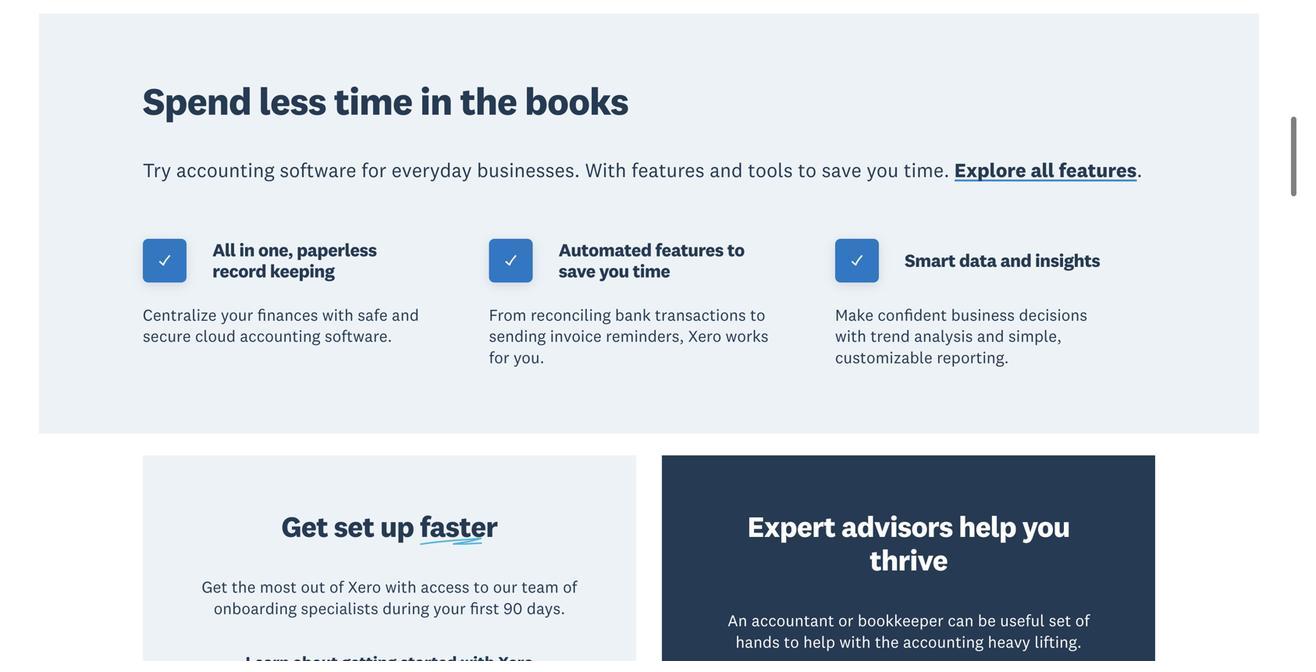 Task type: describe. For each thing, give the bounding box(es) containing it.
with inside 'get the most out of xero with access to our team of onboarding specialists during your first 90 days.'
[[385, 577, 417, 598]]

most
[[260, 577, 297, 598]]

explore
[[955, 158, 1027, 182]]

all in one, paperless record keeping
[[213, 238, 377, 282]]

be
[[978, 611, 996, 631]]

xero inside 'get the most out of xero with access to our team of onboarding specialists during your first 90 days.'
[[348, 577, 381, 598]]

all
[[213, 238, 236, 261]]

1 horizontal spatial save
[[822, 158, 862, 182]]

up
[[380, 509, 414, 545]]

in inside all in one, paperless record keeping
[[239, 238, 255, 261]]

tick image for smart
[[850, 254, 864, 268]]

secure
[[143, 326, 191, 346]]

accounting inside centralize your finances with safe and secure cloud accounting software.
[[240, 326, 321, 346]]

bank
[[615, 305, 651, 325]]

and inside make confident business decisions with trend analysis and simple, customizable reporting.
[[978, 326, 1005, 346]]

time.
[[904, 158, 950, 182]]

less
[[259, 77, 326, 125]]

0 horizontal spatial set
[[334, 509, 374, 545]]

spend less time in the books
[[143, 77, 629, 125]]

record
[[213, 259, 266, 282]]

and left tools
[[710, 158, 743, 182]]

data
[[960, 249, 997, 272]]

heavy
[[988, 632, 1031, 652]]

invoice
[[550, 326, 602, 346]]

first
[[470, 599, 500, 619]]

features right all
[[1059, 158, 1137, 182]]

lifting.
[[1035, 632, 1082, 652]]

to inside "from reconciling bank transactions to sending invoice reminders, xero works for you."
[[750, 305, 766, 325]]

one,
[[258, 238, 293, 261]]

tick image for all
[[158, 254, 172, 268]]

get set up
[[282, 509, 420, 545]]

reporting.
[[937, 347, 1009, 368]]

your inside 'get the most out of xero with access to our team of onboarding specialists during your first 90 days.'
[[434, 599, 466, 619]]

paperless
[[297, 238, 377, 261]]

90
[[504, 599, 523, 619]]

centralize your finances with safe and secure cloud accounting software.
[[143, 305, 419, 346]]

accounting inside "an accountant or bookkeeper can be useful set of hands to help with the accounting heavy lifting."
[[903, 632, 984, 652]]

specialists
[[301, 599, 379, 619]]

with
[[585, 158, 627, 182]]

.
[[1137, 158, 1143, 182]]

smart
[[905, 249, 956, 272]]

expert
[[748, 509, 836, 545]]

0 vertical spatial accounting
[[176, 158, 275, 182]]

get for get set up
[[282, 509, 328, 545]]

useful
[[1000, 611, 1045, 631]]

with inside "an accountant or bookkeeper can be useful set of hands to help with the accounting heavy lifting."
[[840, 632, 871, 652]]

1 horizontal spatial of
[[563, 577, 577, 598]]

get the most out of xero with access to our team of onboarding specialists during your first 90 days.
[[202, 577, 577, 619]]

reconciling
[[531, 305, 611, 325]]

and inside centralize your finances with safe and secure cloud accounting software.
[[392, 305, 419, 325]]

simple,
[[1009, 326, 1062, 346]]

make confident business decisions with trend analysis and simple, customizable reporting.
[[835, 305, 1088, 368]]

cloud
[[195, 326, 236, 346]]

get for get the most out of xero with access to our team of onboarding specialists during your first 90 days.
[[202, 577, 228, 598]]

try
[[143, 158, 171, 182]]

can
[[948, 611, 974, 631]]

0 vertical spatial you
[[867, 158, 899, 182]]

sending
[[489, 326, 546, 346]]

the inside "an accountant or bookkeeper can be useful set of hands to help with the accounting heavy lifting."
[[875, 632, 899, 652]]

analysis
[[915, 326, 973, 346]]

to inside "an accountant or bookkeeper can be useful set of hands to help with the accounting heavy lifting."
[[784, 632, 800, 652]]

confident
[[878, 305, 947, 325]]

an accountant or bookkeeper can be useful set of hands to help with the accounting heavy lifting.
[[728, 611, 1090, 652]]

hands
[[736, 632, 780, 652]]

out
[[301, 577, 325, 598]]

you inside expert advisors help you thrive
[[1023, 509, 1070, 545]]

the inside 'get the most out of xero with access to our team of onboarding specialists during your first 90 days.'
[[232, 577, 256, 598]]

1 horizontal spatial in
[[420, 77, 452, 125]]

features right the with
[[632, 158, 705, 182]]

help inside expert advisors help you thrive
[[959, 509, 1017, 545]]

onboarding
[[214, 599, 297, 619]]



Task type: vqa. For each thing, say whether or not it's contained in the screenshot.


Task type: locate. For each thing, give the bounding box(es) containing it.
save
[[822, 158, 862, 182], [559, 259, 596, 282]]

set
[[334, 509, 374, 545], [1049, 611, 1072, 631]]

from
[[489, 305, 527, 325]]

set up lifting.
[[1049, 611, 1072, 631]]

to inside automated features to save you time
[[728, 238, 745, 261]]

0 horizontal spatial of
[[330, 577, 344, 598]]

1 horizontal spatial you
[[867, 158, 899, 182]]

for right software
[[362, 158, 387, 182]]

accountant
[[752, 611, 835, 631]]

save up reconciling
[[559, 259, 596, 282]]

1 vertical spatial set
[[1049, 611, 1072, 631]]

with
[[322, 305, 354, 325], [835, 326, 867, 346], [385, 577, 417, 598], [840, 632, 871, 652]]

0 horizontal spatial save
[[559, 259, 596, 282]]

during
[[383, 599, 429, 619]]

to down accountant
[[784, 632, 800, 652]]

of up lifting.
[[1076, 611, 1090, 631]]

expert advisors help you thrive
[[748, 509, 1070, 579]]

for down sending
[[489, 347, 510, 368]]

with inside make confident business decisions with trend analysis and simple, customizable reporting.
[[835, 326, 867, 346]]

2 vertical spatial the
[[875, 632, 899, 652]]

tick image up make
[[850, 254, 864, 268]]

1 vertical spatial in
[[239, 238, 255, 261]]

0 vertical spatial the
[[460, 77, 517, 125]]

accounting
[[176, 158, 275, 182], [240, 326, 321, 346], [903, 632, 984, 652]]

0 horizontal spatial time
[[334, 77, 412, 125]]

with up software.
[[322, 305, 354, 325]]

accounting down can
[[903, 632, 984, 652]]

automated features to save you time
[[559, 238, 745, 282]]

businesses.
[[477, 158, 580, 182]]

xero down transactions
[[689, 326, 722, 346]]

your inside centralize your finances with safe and secure cloud accounting software.
[[221, 305, 253, 325]]

1 vertical spatial the
[[232, 577, 256, 598]]

1 vertical spatial save
[[559, 259, 596, 282]]

xero
[[689, 326, 722, 346], [348, 577, 381, 598]]

you
[[867, 158, 899, 182], [599, 259, 629, 282], [1023, 509, 1070, 545]]

2 vertical spatial accounting
[[903, 632, 984, 652]]

all
[[1031, 158, 1055, 182]]

1 vertical spatial time
[[633, 259, 670, 282]]

faster
[[420, 509, 498, 545]]

books
[[525, 77, 629, 125]]

in right all
[[239, 238, 255, 261]]

automated
[[559, 238, 652, 261]]

tick image up centralize
[[158, 254, 172, 268]]

0 vertical spatial xero
[[689, 326, 722, 346]]

tools
[[748, 158, 793, 182]]

and right data
[[1001, 249, 1032, 272]]

1 vertical spatial your
[[434, 599, 466, 619]]

with down make
[[835, 326, 867, 346]]

1 vertical spatial get
[[202, 577, 228, 598]]

1 tick image from the left
[[158, 254, 172, 268]]

spend
[[143, 77, 251, 125]]

0 horizontal spatial in
[[239, 238, 255, 261]]

and right safe
[[392, 305, 419, 325]]

to inside 'get the most out of xero with access to our team of onboarding specialists during your first 90 days.'
[[474, 577, 489, 598]]

of inside "an accountant or bookkeeper can be useful set of hands to help with the accounting heavy lifting."
[[1076, 611, 1090, 631]]

tick image
[[504, 254, 518, 268]]

save right tools
[[822, 158, 862, 182]]

make
[[835, 305, 874, 325]]

help inside "an accountant or bookkeeper can be useful set of hands to help with the accounting heavy lifting."
[[804, 632, 836, 652]]

try accounting software for everyday businesses. with features and tools to save you time. explore all features .
[[143, 158, 1143, 182]]

your down access
[[434, 599, 466, 619]]

to right tools
[[798, 158, 817, 182]]

decisions
[[1019, 305, 1088, 325]]

0 vertical spatial time
[[334, 77, 412, 125]]

to
[[798, 158, 817, 182], [728, 238, 745, 261], [750, 305, 766, 325], [474, 577, 489, 598], [784, 632, 800, 652]]

with down "or"
[[840, 632, 871, 652]]

0 horizontal spatial tick image
[[158, 254, 172, 268]]

1 vertical spatial for
[[489, 347, 510, 368]]

2 vertical spatial you
[[1023, 509, 1070, 545]]

time
[[334, 77, 412, 125], [633, 259, 670, 282]]

1 horizontal spatial tick image
[[850, 254, 864, 268]]

our
[[493, 577, 518, 598]]

advisors
[[842, 509, 953, 545]]

accounting right try
[[176, 158, 275, 182]]

time inside automated features to save you time
[[633, 259, 670, 282]]

get up onboarding at the left of page
[[202, 577, 228, 598]]

0 horizontal spatial get
[[202, 577, 228, 598]]

1 horizontal spatial the
[[460, 77, 517, 125]]

0 vertical spatial save
[[822, 158, 862, 182]]

works
[[726, 326, 769, 346]]

1 vertical spatial help
[[804, 632, 836, 652]]

in
[[420, 77, 452, 125], [239, 238, 255, 261]]

business
[[952, 305, 1015, 325]]

an
[[728, 611, 748, 631]]

features
[[632, 158, 705, 182], [1059, 158, 1137, 182], [656, 238, 724, 261]]

you.
[[514, 347, 545, 368]]

0 horizontal spatial you
[[599, 259, 629, 282]]

insights
[[1036, 249, 1101, 272]]

software
[[280, 158, 357, 182]]

software.
[[325, 326, 392, 346]]

customizable
[[835, 347, 933, 368]]

1 vertical spatial xero
[[348, 577, 381, 598]]

and down business on the top of page
[[978, 326, 1005, 346]]

for inside "from reconciling bank transactions to sending invoice reminders, xero works for you."
[[489, 347, 510, 368]]

0 vertical spatial your
[[221, 305, 253, 325]]

1 vertical spatial accounting
[[240, 326, 321, 346]]

with inside centralize your finances with safe and secure cloud accounting software.
[[322, 305, 354, 325]]

0 vertical spatial for
[[362, 158, 387, 182]]

features inside automated features to save you time
[[656, 238, 724, 261]]

of
[[330, 577, 344, 598], [563, 577, 577, 598], [1076, 611, 1090, 631]]

or
[[839, 611, 854, 631]]

0 vertical spatial set
[[334, 509, 374, 545]]

1 horizontal spatial your
[[434, 599, 466, 619]]

save inside automated features to save you time
[[559, 259, 596, 282]]

0 horizontal spatial help
[[804, 632, 836, 652]]

with up during on the left of the page
[[385, 577, 417, 598]]

to up works
[[750, 305, 766, 325]]

1 horizontal spatial for
[[489, 347, 510, 368]]

for
[[362, 158, 387, 182], [489, 347, 510, 368]]

features up transactions
[[656, 238, 724, 261]]

and
[[710, 158, 743, 182], [1001, 249, 1032, 272], [392, 305, 419, 325], [978, 326, 1005, 346]]

days.
[[527, 599, 565, 619]]

help
[[959, 509, 1017, 545], [804, 632, 836, 652]]

accounting down finances
[[240, 326, 321, 346]]

0 horizontal spatial for
[[362, 158, 387, 182]]

get up out
[[282, 509, 328, 545]]

1 vertical spatial you
[[599, 259, 629, 282]]

smart data and insights
[[905, 249, 1101, 272]]

in up everyday
[[420, 77, 452, 125]]

set inside "an accountant or bookkeeper can be useful set of hands to help with the accounting heavy lifting."
[[1049, 611, 1072, 631]]

tick image
[[158, 254, 172, 268], [850, 254, 864, 268]]

0 vertical spatial help
[[959, 509, 1017, 545]]

1 horizontal spatial get
[[282, 509, 328, 545]]

0 horizontal spatial xero
[[348, 577, 381, 598]]

0 horizontal spatial the
[[232, 577, 256, 598]]

get inside 'get the most out of xero with access to our team of onboarding specialists during your first 90 days.'
[[202, 577, 228, 598]]

trend
[[871, 326, 910, 346]]

the
[[460, 77, 517, 125], [232, 577, 256, 598], [875, 632, 899, 652]]

1 horizontal spatial xero
[[689, 326, 722, 346]]

1 horizontal spatial help
[[959, 509, 1017, 545]]

explore all features link
[[955, 158, 1137, 186]]

everyday
[[392, 158, 472, 182]]

2 horizontal spatial of
[[1076, 611, 1090, 631]]

2 tick image from the left
[[850, 254, 864, 268]]

safe
[[358, 305, 388, 325]]

of up specialists
[[330, 577, 344, 598]]

keeping
[[270, 259, 335, 282]]

0 horizontal spatial your
[[221, 305, 253, 325]]

1 horizontal spatial time
[[633, 259, 670, 282]]

you inside automated features to save you time
[[599, 259, 629, 282]]

set left up
[[334, 509, 374, 545]]

access
[[421, 577, 470, 598]]

reminders,
[[606, 326, 684, 346]]

centralize
[[143, 305, 217, 325]]

of right team
[[563, 577, 577, 598]]

2 horizontal spatial you
[[1023, 509, 1070, 545]]

to up "first"
[[474, 577, 489, 598]]

0 vertical spatial get
[[282, 509, 328, 545]]

your up cloud
[[221, 305, 253, 325]]

get
[[282, 509, 328, 545], [202, 577, 228, 598]]

xero inside "from reconciling bank transactions to sending invoice reminders, xero works for you."
[[689, 326, 722, 346]]

0 vertical spatial in
[[420, 77, 452, 125]]

to up transactions
[[728, 238, 745, 261]]

1 horizontal spatial set
[[1049, 611, 1072, 631]]

finances
[[257, 305, 318, 325]]

2 horizontal spatial the
[[875, 632, 899, 652]]

thrive
[[870, 542, 948, 579]]

from reconciling bank transactions to sending invoice reminders, xero works for you.
[[489, 305, 769, 368]]

transactions
[[655, 305, 746, 325]]

xero up specialists
[[348, 577, 381, 598]]

team
[[522, 577, 559, 598]]

bookkeeper
[[858, 611, 944, 631]]



